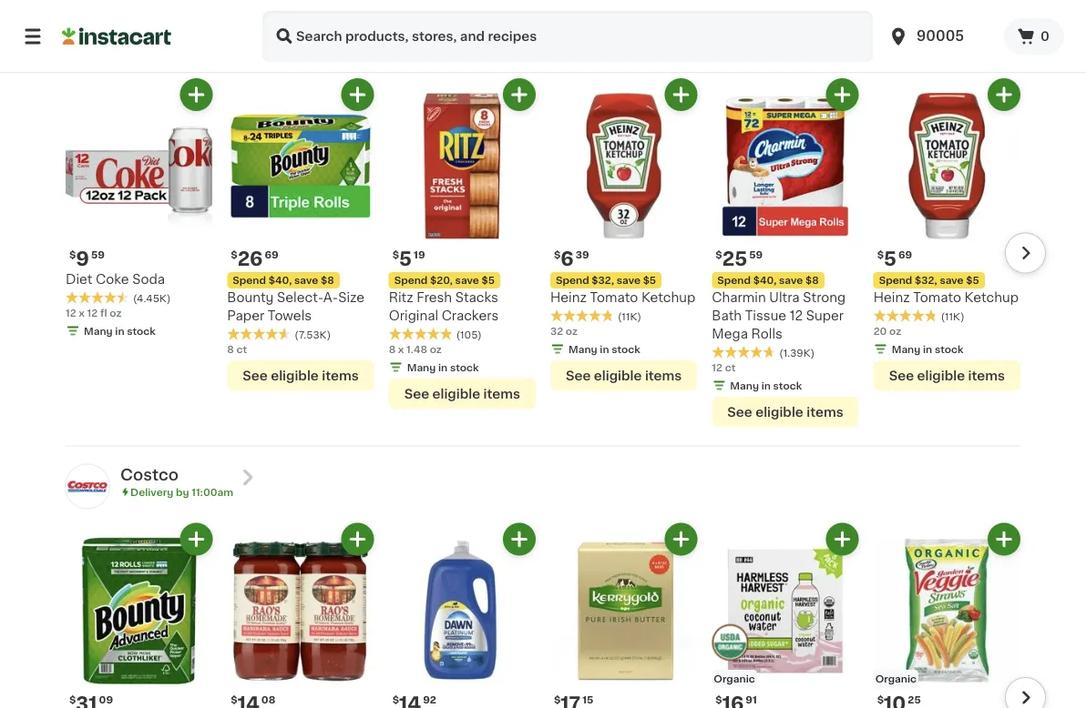 Task type: describe. For each thing, give the bounding box(es) containing it.
$40, for 25
[[753, 276, 777, 286]]

stock for $ 5 69
[[935, 345, 964, 355]]

heinz for 5
[[874, 292, 910, 305]]

(11k) for 6
[[618, 312, 641, 322]]

spend $40, save $8 for 25
[[717, 276, 819, 286]]

ritz fresh stacks original crackers
[[389, 292, 499, 323]]

spend for $ 5 19
[[394, 276, 428, 286]]

eligible for $ 26 69
[[271, 370, 319, 383]]

original
[[389, 310, 438, 323]]

see eligible items button for $ 6 39
[[550, 361, 697, 392]]

$8 for 25
[[806, 276, 819, 286]]

8 x 1.48 oz
[[389, 345, 442, 355]]

Search field
[[262, 11, 873, 62]]

12 inside charmin ultra strong bath tissue 12 super mega rolls
[[790, 310, 803, 323]]

size
[[338, 292, 365, 305]]

eligible for $ 6 39
[[594, 370, 642, 382]]

fresh
[[417, 292, 452, 305]]

(4.45k)
[[133, 294, 171, 304]]

heinz tomato ketchup for 6
[[550, 292, 696, 305]]

$ 9 59
[[69, 249, 105, 269]]

20
[[874, 326, 887, 336]]

spend $40, save $8 for 26
[[233, 276, 334, 286]]

$32, for 5
[[915, 276, 937, 286]]

add image for 25
[[993, 529, 1016, 551]]

tomato for 6
[[590, 292, 638, 305]]

items for $ 6 39
[[645, 370, 682, 382]]

soda
[[132, 274, 165, 286]]

many for $ 5 19
[[407, 363, 436, 373]]

many in stock for $ 5 69
[[892, 345, 964, 355]]

$20,
[[430, 276, 453, 286]]

08
[[261, 696, 276, 706]]

heinz for 6
[[550, 292, 587, 305]]

delivery for costco
[[130, 488, 173, 498]]

delivery by 10:00am
[[130, 42, 236, 52]]

coke
[[96, 274, 129, 286]]

spend for $ 26 69
[[233, 276, 266, 286]]

spend for $ 25 59
[[717, 276, 751, 286]]

0
[[1041, 30, 1050, 43]]

$ inside $ 5 19
[[392, 250, 399, 260]]

bath
[[712, 310, 742, 323]]

11:00am
[[192, 488, 233, 498]]

59 for 9
[[91, 250, 105, 260]]

20 oz
[[874, 326, 901, 336]]

in for $ 5 69
[[923, 345, 932, 355]]

many for $ 25 59
[[730, 381, 759, 391]]

$ 5 69
[[877, 249, 912, 269]]

$5 for $ 6 39
[[643, 276, 656, 286]]

see eligible items for $ 26 69
[[243, 370, 359, 383]]

save for $ 5 19
[[455, 276, 479, 286]]

eligible for $ 25 59
[[756, 406, 804, 419]]

39
[[576, 250, 589, 260]]

diet
[[66, 274, 92, 286]]

product group containing 6
[[550, 78, 697, 392]]

5 for ritz
[[399, 249, 412, 269]]

items for $ 5 69
[[968, 370, 1005, 383]]

90005
[[917, 30, 964, 43]]

see eligible items button for $ 26 69
[[227, 361, 374, 392]]

92
[[423, 696, 436, 706]]

69 for 26
[[265, 250, 279, 260]]

26
[[238, 249, 263, 269]]

ultra
[[769, 292, 800, 305]]

$ 25 59
[[716, 249, 763, 269]]

many for $ 6 39
[[569, 345, 598, 355]]

$5 for $ 5 19
[[482, 276, 495, 286]]

many in stock for $ 25 59
[[730, 381, 802, 391]]

super
[[806, 310, 844, 323]]

see for $ 25 59
[[727, 406, 753, 419]]

a-
[[323, 292, 338, 305]]

many in stock for $ 5 19
[[407, 363, 479, 373]]

strong
[[803, 292, 846, 305]]

towels
[[268, 310, 312, 323]]

$ inside $ 26 69
[[231, 250, 238, 260]]

stock for $ 6 39
[[612, 345, 641, 355]]

ritz
[[389, 292, 413, 305]]

delivery by 11:00am
[[130, 488, 233, 498]]

see for $ 5 19
[[404, 388, 429, 401]]

ketchup for 6
[[641, 292, 696, 305]]

$40, for 26
[[269, 276, 292, 286]]

heinz tomato ketchup for 5
[[874, 292, 1019, 305]]

item carousel region for costco
[[40, 524, 1046, 709]]

add image for 08
[[346, 529, 369, 551]]

(11k) for 5
[[941, 312, 965, 322]]

see eligible items button for $ 25 59
[[712, 397, 859, 428]]

12 ct
[[712, 363, 736, 373]]

instacart logo image
[[62, 26, 171, 47]]

paper
[[227, 310, 265, 323]]

charmin
[[712, 292, 766, 305]]

items for $ 26 69
[[322, 370, 359, 383]]

see eligible items button for $ 5 19
[[389, 379, 536, 410]]

mega
[[712, 328, 748, 341]]

see eligible items for $ 5 69
[[889, 370, 1005, 383]]

oz right 1.48
[[430, 345, 442, 355]]

$ 6 39
[[554, 249, 589, 269]]

see for $ 26 69
[[243, 370, 268, 383]]

$ 26 69
[[231, 249, 279, 269]]

many for $ 5 69
[[892, 345, 921, 355]]

in for $ 25 59
[[762, 381, 771, 391]]

$8 for 26
[[321, 276, 334, 286]]



Task type: vqa. For each thing, say whether or not it's contained in the screenshot.
$ within the $ 5 19
yes



Task type: locate. For each thing, give the bounding box(es) containing it.
2 tomato from the left
[[913, 292, 961, 305]]

$8 up strong
[[806, 276, 819, 286]]

69 up 20 oz
[[899, 250, 912, 260]]

x
[[79, 308, 85, 318], [398, 345, 404, 355]]

crackers
[[442, 310, 499, 323]]

(7.53k)
[[295, 330, 331, 340]]

★★★★★
[[66, 291, 129, 304], [66, 291, 129, 304], [550, 309, 614, 322], [550, 309, 614, 322], [874, 309, 937, 322], [874, 309, 937, 322], [227, 328, 291, 340], [227, 328, 291, 340], [389, 328, 453, 340], [389, 328, 453, 340], [712, 346, 776, 359], [712, 346, 776, 359]]

items for $ 25 59
[[807, 406, 844, 419]]

0 horizontal spatial 69
[[265, 250, 279, 260]]

2 $5 from the left
[[482, 276, 495, 286]]

$40,
[[269, 276, 292, 286], [753, 276, 777, 286]]

delivery down ralphs
[[130, 42, 173, 52]]

5 for heinz
[[884, 249, 897, 269]]

$ inside $ 6 39
[[554, 250, 561, 260]]

ketchup
[[641, 292, 696, 305], [965, 292, 1019, 305]]

90005 button
[[880, 11, 1004, 62]]

$32, inside product group
[[592, 276, 614, 286]]

item carousel region for ralphs
[[40, 78, 1046, 439]]

1 horizontal spatial $5
[[643, 276, 656, 286]]

see eligible items button down (7.53k)
[[227, 361, 374, 392]]

5 left 19
[[399, 249, 412, 269]]

32 oz
[[550, 326, 578, 336]]

oz
[[110, 308, 122, 318], [566, 326, 578, 336], [889, 326, 901, 336], [430, 345, 442, 355]]

2 by from the top
[[176, 488, 189, 498]]

8
[[227, 345, 234, 355], [389, 345, 396, 355]]

fl
[[100, 308, 107, 318]]

1 horizontal spatial organic
[[875, 675, 917, 685]]

x left fl in the top of the page
[[79, 308, 85, 318]]

many
[[84, 326, 113, 336], [569, 345, 598, 355], [892, 345, 921, 355], [407, 363, 436, 373], [730, 381, 759, 391]]

69 inside $ 5 69
[[899, 250, 912, 260]]

see eligible items button down (105)
[[389, 379, 536, 410]]

see eligible items
[[566, 370, 682, 382], [243, 370, 359, 383], [889, 370, 1005, 383], [404, 388, 520, 401], [727, 406, 844, 419]]

1 horizontal spatial heinz
[[874, 292, 910, 305]]

1 ketchup from the left
[[641, 292, 696, 305]]

2 spend $40, save $8 from the left
[[717, 276, 819, 286]]

$32,
[[592, 276, 614, 286], [915, 276, 937, 286]]

1 save from the left
[[617, 276, 641, 286]]

2 8 from the left
[[389, 345, 396, 355]]

1 heinz tomato ketchup from the left
[[550, 292, 696, 305]]

1 spend $40, save $8 from the left
[[233, 276, 334, 286]]

0 vertical spatial by
[[176, 42, 189, 52]]

(105)
[[456, 330, 482, 340]]

8 ct
[[227, 345, 247, 355]]

1 vertical spatial delivery
[[130, 488, 173, 498]]

2 organic from the left
[[875, 675, 917, 685]]

eligible for $ 5 19
[[432, 388, 480, 401]]

0 horizontal spatial heinz tomato ketchup
[[550, 292, 696, 305]]

eligible for $ 5 69
[[917, 370, 965, 383]]

spend $40, save $8 up ultra
[[717, 276, 819, 286]]

1 $5 from the left
[[643, 276, 656, 286]]

1 vertical spatial by
[[176, 488, 189, 498]]

many in stock for $ 6 39
[[569, 345, 641, 355]]

1 vertical spatial x
[[398, 345, 404, 355]]

09
[[99, 696, 113, 706]]

1 heinz from the left
[[550, 292, 587, 305]]

heinz up 20 oz
[[874, 292, 910, 305]]

spend $32, save $5
[[556, 276, 656, 286], [879, 276, 979, 286]]

1 horizontal spatial spend $32, save $5
[[879, 276, 979, 286]]

1 horizontal spatial heinz tomato ketchup
[[874, 292, 1019, 305]]

see for $ 6 39
[[566, 370, 591, 382]]

add image for 09
[[185, 529, 208, 551]]

2 spend $32, save $5 from the left
[[879, 276, 979, 286]]

0 vertical spatial item carousel region
[[40, 78, 1046, 439]]

59 up charmin at top right
[[749, 250, 763, 260]]

1 horizontal spatial x
[[398, 345, 404, 355]]

0 horizontal spatial spend $32, save $5
[[556, 276, 656, 286]]

0 horizontal spatial $5
[[482, 276, 495, 286]]

1 tomato from the left
[[590, 292, 638, 305]]

12 x 12 fl oz
[[66, 308, 122, 318]]

0 horizontal spatial 59
[[91, 250, 105, 260]]

charmin ultra strong bath tissue 12 super mega rolls
[[712, 292, 846, 341]]

diet coke soda
[[66, 274, 165, 286]]

by for costco
[[176, 488, 189, 498]]

0 horizontal spatial 5
[[399, 249, 412, 269]]

1 horizontal spatial $8
[[806, 276, 819, 286]]

2 save from the left
[[294, 276, 318, 286]]

ketchup for 5
[[965, 292, 1019, 305]]

1 organic from the left
[[714, 675, 755, 685]]

3 save from the left
[[455, 276, 479, 286]]

2 heinz from the left
[[874, 292, 910, 305]]

heinz tomato ketchup down $ 5 69 in the right top of the page
[[874, 292, 1019, 305]]

(11k)
[[618, 312, 641, 322], [941, 312, 965, 322]]

stacks
[[455, 292, 498, 305]]

see down 32 oz
[[566, 370, 591, 382]]

costco image
[[66, 465, 109, 509]]

2 ketchup from the left
[[965, 292, 1019, 305]]

90005 button
[[888, 11, 997, 62]]

heinz tomato ketchup down 39
[[550, 292, 696, 305]]

save for $ 6 39
[[617, 276, 641, 286]]

0 vertical spatial 25
[[722, 249, 747, 269]]

2 $8 from the left
[[806, 276, 819, 286]]

eligible
[[594, 370, 642, 382], [271, 370, 319, 383], [917, 370, 965, 383], [432, 388, 480, 401], [756, 406, 804, 419]]

5
[[399, 249, 412, 269], [884, 249, 897, 269]]

in
[[115, 326, 124, 336], [600, 345, 609, 355], [923, 345, 932, 355], [438, 363, 448, 373], [762, 381, 771, 391]]

2 horizontal spatial $5
[[966, 276, 979, 286]]

ketchup inside product group
[[641, 292, 696, 305]]

9
[[76, 249, 89, 269]]

2 item carousel region from the top
[[40, 524, 1046, 709]]

32
[[550, 326, 563, 336]]

(11k) inside product group
[[618, 312, 641, 322]]

bounty
[[227, 292, 274, 305]]

spend $40, save $8 up select-
[[233, 276, 334, 286]]

see for $ 5 69
[[889, 370, 914, 383]]

spend $32, save $5 for 5
[[879, 276, 979, 286]]

3 spend from the left
[[394, 276, 428, 286]]

tomato
[[590, 292, 638, 305], [913, 292, 961, 305]]

add image for 15
[[670, 529, 692, 551]]

spend up 'ritz' at top
[[394, 276, 428, 286]]

$ 5 19
[[392, 249, 425, 269]]

spend $40, save $8
[[233, 276, 334, 286], [717, 276, 819, 286]]

$8
[[321, 276, 334, 286], [806, 276, 819, 286]]

5 up 20 oz
[[884, 249, 897, 269]]

see eligible items for $ 6 39
[[566, 370, 682, 382]]

many down 12 ct
[[730, 381, 759, 391]]

in for $ 5 19
[[438, 363, 448, 373]]

1 horizontal spatial ct
[[725, 363, 736, 373]]

oz right 20
[[889, 326, 901, 336]]

59 for 25
[[749, 250, 763, 260]]

heinz up 32 oz
[[550, 292, 587, 305]]

save for $ 25 59
[[779, 276, 803, 286]]

select-
[[277, 292, 323, 305]]

many in stock down (1.39k)
[[730, 381, 802, 391]]

1 horizontal spatial 59
[[749, 250, 763, 260]]

delivery for ralphs
[[130, 42, 173, 52]]

delivery down costco
[[130, 488, 173, 498]]

2 (11k) from the left
[[941, 312, 965, 322]]

x for 9
[[79, 308, 85, 318]]

$5
[[643, 276, 656, 286], [482, 276, 495, 286], [966, 276, 979, 286]]

bounty select-a-size paper towels
[[227, 292, 365, 323]]

save
[[617, 276, 641, 286], [294, 276, 318, 286], [455, 276, 479, 286], [779, 276, 803, 286], [940, 276, 964, 286]]

8 inside product group
[[227, 345, 234, 355]]

see eligible items down (105)
[[404, 388, 520, 401]]

59 inside "$ 25 59"
[[749, 250, 763, 260]]

spend $32, save $5 for 6
[[556, 276, 656, 286]]

2 delivery from the top
[[130, 488, 173, 498]]

$40, up select-
[[269, 276, 292, 286]]

1 vertical spatial 25
[[908, 696, 921, 706]]

many down 20 oz
[[892, 345, 921, 355]]

1 horizontal spatial $32,
[[915, 276, 937, 286]]

many down 1.48
[[407, 363, 436, 373]]

1 8 from the left
[[227, 345, 234, 355]]

many in stock down 20 oz
[[892, 345, 964, 355]]

ct for 26
[[236, 345, 247, 355]]

1 $8 from the left
[[321, 276, 334, 286]]

$ inside "$ 25 59"
[[716, 250, 722, 260]]

25
[[722, 249, 747, 269], [908, 696, 921, 706]]

see down 8 ct
[[243, 370, 268, 383]]

1 horizontal spatial spend $40, save $8
[[717, 276, 819, 286]]

spend $32, save $5 down 39
[[556, 276, 656, 286]]

see eligible items button down 20 oz
[[874, 361, 1021, 392]]

ct for 25
[[725, 363, 736, 373]]

1 spend from the left
[[556, 276, 589, 286]]

x inside product group
[[79, 308, 85, 318]]

see eligible items button down (1.39k)
[[712, 397, 859, 428]]

rolls
[[751, 328, 783, 341]]

0 horizontal spatial ct
[[236, 345, 247, 355]]

0 vertical spatial ct
[[236, 345, 247, 355]]

0 vertical spatial delivery
[[130, 42, 173, 52]]

0 horizontal spatial organic
[[714, 675, 755, 685]]

save for $ 5 69
[[940, 276, 964, 286]]

59 inside the $ 9 59
[[91, 250, 105, 260]]

0 horizontal spatial tomato
[[590, 292, 638, 305]]

delivery
[[130, 42, 173, 52], [130, 488, 173, 498]]

1 horizontal spatial tomato
[[913, 292, 961, 305]]

heinz inside product group
[[550, 292, 587, 305]]

heinz
[[550, 292, 587, 305], [874, 292, 910, 305]]

59 right 9 at left top
[[91, 250, 105, 260]]

product group containing 9
[[66, 78, 213, 339]]

save for $ 26 69
[[294, 276, 318, 286]]

spend down $ 6 39
[[556, 276, 589, 286]]

5 spend from the left
[[879, 276, 913, 286]]

1 horizontal spatial $40,
[[753, 276, 777, 286]]

0 horizontal spatial (11k)
[[618, 312, 641, 322]]

1 (11k) from the left
[[618, 312, 641, 322]]

many in stock down 1.48
[[407, 363, 479, 373]]

0 horizontal spatial $40,
[[269, 276, 292, 286]]

8 left 1.48
[[389, 345, 396, 355]]

tissue
[[745, 310, 787, 323]]

items for $ 5 19
[[483, 388, 520, 401]]

1 horizontal spatial ketchup
[[965, 292, 1019, 305]]

see eligible items down (7.53k)
[[243, 370, 359, 383]]

stock for $ 5 19
[[450, 363, 479, 373]]

see eligible items button down 32 oz
[[550, 361, 697, 392]]

59
[[91, 250, 105, 260], [749, 250, 763, 260]]

by left 10:00am on the left
[[176, 42, 189, 52]]

2 59 from the left
[[749, 250, 763, 260]]

2 spend from the left
[[233, 276, 266, 286]]

1 $32, from the left
[[592, 276, 614, 286]]

many in stock down fl in the top of the page
[[84, 326, 156, 336]]

item carousel region containing organic
[[40, 524, 1046, 709]]

69 inside $ 26 69
[[265, 250, 279, 260]]

see eligible items button for $ 5 69
[[874, 361, 1021, 392]]

6
[[561, 249, 574, 269]]

spend $20, save $5
[[394, 276, 495, 286]]

ralphs
[[120, 22, 175, 38]]

15
[[582, 696, 594, 706]]

see eligible items down 32 oz
[[566, 370, 682, 382]]

91
[[746, 696, 757, 706]]

see eligible items for $ 25 59
[[727, 406, 844, 419]]

spend down $ 5 69 in the right top of the page
[[879, 276, 913, 286]]

see
[[566, 370, 591, 382], [243, 370, 268, 383], [889, 370, 914, 383], [404, 388, 429, 401], [727, 406, 753, 419]]

4 save from the left
[[779, 276, 803, 286]]

5 save from the left
[[940, 276, 964, 286]]

1 horizontal spatial 5
[[884, 249, 897, 269]]

item carousel region containing 9
[[40, 78, 1046, 439]]

by left 11:00am
[[176, 488, 189, 498]]

0 vertical spatial x
[[79, 308, 85, 318]]

2 $32, from the left
[[915, 276, 937, 286]]

see down 20 oz
[[889, 370, 914, 383]]

2 $40, from the left
[[753, 276, 777, 286]]

0 horizontal spatial x
[[79, 308, 85, 318]]

see eligible items down 20 oz
[[889, 370, 1005, 383]]

product group containing 26
[[227, 78, 374, 392]]

0 horizontal spatial 8
[[227, 345, 234, 355]]

1 vertical spatial ct
[[725, 363, 736, 373]]

spend for $ 6 39
[[556, 276, 589, 286]]

by for ralphs
[[176, 42, 189, 52]]

many in stock down 32 oz
[[569, 345, 641, 355]]

69
[[265, 250, 279, 260], [899, 250, 912, 260]]

8 for 5
[[389, 345, 396, 355]]

1 horizontal spatial (11k)
[[941, 312, 965, 322]]

0 horizontal spatial $32,
[[592, 276, 614, 286]]

item carousel region
[[40, 78, 1046, 439], [40, 524, 1046, 709]]

19
[[414, 250, 425, 260]]

spend up bounty
[[233, 276, 266, 286]]

see eligible items for $ 5 19
[[404, 388, 520, 401]]

$ inside the $ 9 59
[[69, 250, 76, 260]]

ct
[[236, 345, 247, 355], [725, 363, 736, 373]]

1 delivery from the top
[[130, 42, 173, 52]]

None search field
[[262, 11, 873, 62]]

0 horizontal spatial ketchup
[[641, 292, 696, 305]]

1 horizontal spatial 69
[[899, 250, 912, 260]]

see eligible items button
[[550, 361, 697, 392], [227, 361, 374, 392], [874, 361, 1021, 392], [389, 379, 536, 410], [712, 397, 859, 428]]

in for $ 6 39
[[600, 345, 609, 355]]

1 horizontal spatial 8
[[389, 345, 396, 355]]

0 button
[[1004, 18, 1064, 55]]

1 69 from the left
[[265, 250, 279, 260]]

10:00am
[[192, 42, 236, 52]]

8 down paper
[[227, 345, 234, 355]]

items
[[645, 370, 682, 382], [322, 370, 359, 383], [968, 370, 1005, 383], [483, 388, 520, 401], [807, 406, 844, 419]]

spend up charmin at top right
[[717, 276, 751, 286]]

(1.39k)
[[779, 348, 815, 358]]

stock for $ 25 59
[[773, 381, 802, 391]]

organic
[[714, 675, 755, 685], [875, 675, 917, 685]]

ct down paper
[[236, 345, 247, 355]]

product group containing 25
[[712, 78, 859, 428]]

see down 12 ct
[[727, 406, 753, 419]]

add image
[[185, 83, 208, 106], [346, 83, 369, 106], [508, 83, 531, 106], [670, 83, 692, 106], [831, 83, 854, 106], [508, 529, 531, 551], [831, 529, 854, 551]]

1 spend $32, save $5 from the left
[[556, 276, 656, 286]]

1 vertical spatial item carousel region
[[40, 524, 1046, 709]]

1 5 from the left
[[399, 249, 412, 269]]

item badge image
[[712, 625, 748, 662]]

many down 12 x 12 fl oz
[[84, 326, 113, 336]]

ct down mega
[[725, 363, 736, 373]]

spend for $ 5 69
[[879, 276, 913, 286]]

oz right 32 on the right
[[566, 326, 578, 336]]

heinz tomato ketchup inside product group
[[550, 292, 696, 305]]

1.48
[[407, 345, 427, 355]]

1 by from the top
[[176, 42, 189, 52]]

x left 1.48
[[398, 345, 404, 355]]

0 horizontal spatial 25
[[722, 249, 747, 269]]

tomato for 5
[[913, 292, 961, 305]]

stock
[[127, 326, 156, 336], [612, 345, 641, 355], [935, 345, 964, 355], [450, 363, 479, 373], [773, 381, 802, 391]]

1 item carousel region from the top
[[40, 78, 1046, 439]]

4 spend from the left
[[717, 276, 751, 286]]

costco
[[120, 468, 179, 483]]

2 heinz tomato ketchup from the left
[[874, 292, 1019, 305]]

2 69 from the left
[[899, 250, 912, 260]]

product group
[[66, 78, 213, 339], [227, 78, 374, 392], [389, 78, 536, 410], [550, 78, 697, 392], [712, 78, 859, 428], [874, 78, 1021, 392], [66, 524, 213, 709], [227, 524, 374, 709], [389, 524, 536, 709], [550, 524, 697, 709], [712, 524, 859, 709], [874, 524, 1021, 709]]

see eligible items down (1.39k)
[[727, 406, 844, 419]]

2 5 from the left
[[884, 249, 897, 269]]

add image
[[993, 83, 1016, 106], [185, 529, 208, 551], [346, 529, 369, 551], [670, 529, 692, 551], [993, 529, 1016, 551]]

$5 for $ 5 69
[[966, 276, 979, 286]]

spend $32, save $5 down $ 5 69 in the right top of the page
[[879, 276, 979, 286]]

1 59 from the left
[[91, 250, 105, 260]]

69 for 5
[[899, 250, 912, 260]]

69 right the 26
[[265, 250, 279, 260]]

$32, for 6
[[592, 276, 614, 286]]

3 $5 from the left
[[966, 276, 979, 286]]

$ inside $ 5 69
[[877, 250, 884, 260]]

see down 1.48
[[404, 388, 429, 401]]

by
[[176, 42, 189, 52], [176, 488, 189, 498]]

0 horizontal spatial spend $40, save $8
[[233, 276, 334, 286]]

$40, up ultra
[[753, 276, 777, 286]]

many down 32 oz
[[569, 345, 598, 355]]

heinz tomato ketchup
[[550, 292, 696, 305], [874, 292, 1019, 305]]

0 horizontal spatial $8
[[321, 276, 334, 286]]

many in stock
[[84, 326, 156, 336], [569, 345, 641, 355], [892, 345, 964, 355], [407, 363, 479, 373], [730, 381, 802, 391]]

spend
[[556, 276, 589, 286], [233, 276, 266, 286], [394, 276, 428, 286], [717, 276, 751, 286], [879, 276, 913, 286]]

x for spend $20, save $5
[[398, 345, 404, 355]]

8 for 26
[[227, 345, 234, 355]]

$8 up a- on the left top
[[321, 276, 334, 286]]

1 horizontal spatial 25
[[908, 696, 921, 706]]

1 $40, from the left
[[269, 276, 292, 286]]

0 horizontal spatial heinz
[[550, 292, 587, 305]]

oz right fl in the top of the page
[[110, 308, 122, 318]]



